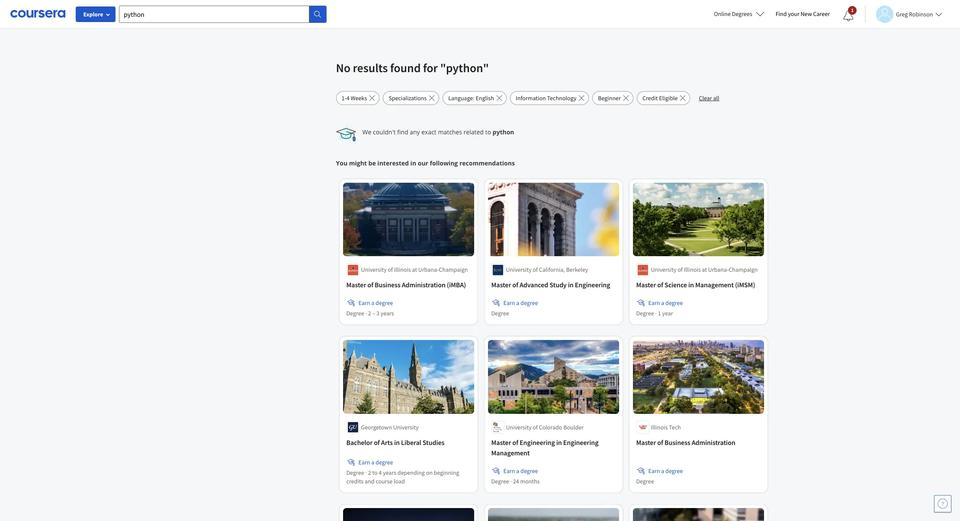 Task type: describe. For each thing, give the bounding box(es) containing it.
1 button
[[836, 6, 861, 26]]

months
[[520, 478, 540, 486]]

at for in
[[702, 266, 707, 274]]

in for master of engineering in engineering management
[[556, 439, 562, 447]]

administration for master of business administration (imba)
[[402, 281, 446, 290]]

any
[[410, 128, 420, 136]]

master of business administration
[[636, 439, 735, 447]]

university of colorado boulder
[[506, 424, 584, 432]]

berkeley
[[566, 266, 588, 274]]

clear all button
[[694, 91, 725, 105]]

2 for master
[[368, 310, 371, 318]]

found
[[390, 60, 421, 76]]

of left colorado
[[533, 424, 538, 432]]

technology
[[547, 94, 576, 102]]

in left our
[[410, 159, 416, 167]]

master of science in management (imsm) link
[[636, 280, 760, 291]]

clear
[[699, 94, 712, 102]]

results
[[353, 60, 388, 76]]

at for administration
[[412, 266, 417, 274]]

a for master of business administration (imba)
[[371, 300, 374, 307]]

earn a degree for master of science in management (imsm)
[[648, 300, 683, 307]]

1 horizontal spatial illinois
[[651, 424, 668, 432]]

earn a degree for master of advanced study in engineering
[[503, 300, 538, 307]]

2 placeholder image from the left
[[488, 509, 619, 522]]

business for master of business administration
[[665, 439, 690, 447]]

master for master of science in management (imsm)
[[636, 281, 656, 290]]

we
[[362, 128, 371, 136]]

master of engineering in engineering management
[[491, 439, 599, 458]]

online degrees
[[714, 10, 752, 18]]

1-4 weeks button
[[336, 91, 380, 105]]

clear all
[[699, 94, 719, 102]]

find your new career link
[[771, 9, 834, 19]]

0 horizontal spatial 1
[[658, 310, 661, 318]]

online degrees button
[[707, 4, 771, 23]]

advanced
[[520, 281, 548, 290]]

master for master of advanced study in engineering
[[491, 281, 511, 290]]

a for master of science in management (imsm)
[[661, 300, 664, 307]]

studies
[[423, 439, 444, 447]]

language: english button
[[443, 91, 507, 105]]

online
[[714, 10, 731, 18]]

career
[[813, 10, 830, 18]]

1 placeholder image from the left
[[343, 509, 474, 522]]

university for master of science in management (imsm)
[[651, 266, 676, 274]]

specializations button
[[383, 91, 439, 105]]

language: english
[[448, 94, 494, 102]]

master of business administration (imba) link
[[346, 280, 471, 291]]

no
[[336, 60, 350, 76]]

interested
[[377, 159, 409, 167]]

0 vertical spatial to
[[485, 128, 491, 136]]

degrees
[[732, 10, 752, 18]]

of left advanced
[[512, 281, 518, 290]]

earn for master of science in management (imsm)
[[648, 300, 660, 307]]

you might be interested in our following recommendations
[[336, 159, 515, 167]]

weeks
[[351, 94, 367, 102]]

coursera image
[[10, 7, 65, 21]]

degree for master of engineering in engineering management
[[491, 478, 509, 486]]

of up degree · 2 – 3 years
[[367, 281, 373, 290]]

georgetown
[[361, 424, 392, 432]]

3 placeholder image from the left
[[633, 509, 764, 522]]

information technology
[[516, 94, 576, 102]]

4 inside degree · 2 to 4 years depending on beginning credits and course load
[[379, 469, 382, 477]]

following
[[430, 159, 458, 167]]

master of advanced study in engineering link
[[491, 280, 615, 291]]

earn a degree for master of business administration
[[648, 468, 683, 475]]

champaign for (imba)
[[439, 266, 468, 274]]

24
[[513, 478, 519, 486]]

of up advanced
[[533, 266, 538, 274]]

management inside the master of engineering in engineering management
[[491, 449, 530, 458]]

course
[[376, 478, 393, 486]]

recommendations
[[459, 159, 515, 167]]

eligible
[[659, 94, 678, 102]]

of left science
[[657, 281, 663, 290]]

our
[[418, 159, 428, 167]]

find
[[776, 10, 787, 18]]

earn for master of engineering in engineering management
[[503, 468, 515, 475]]

master for master of engineering in engineering management
[[491, 439, 511, 447]]

illinois tech
[[651, 424, 681, 432]]

2 for bachelor
[[368, 469, 371, 477]]

of inside 'link'
[[657, 439, 663, 447]]

new
[[801, 10, 812, 18]]

· for arts
[[365, 469, 367, 477]]

liberal
[[401, 439, 421, 447]]

university for master of engineering in engineering management
[[506, 424, 531, 432]]

1-4 weeks
[[342, 94, 367, 102]]

earn for master of business administration (imba)
[[358, 300, 370, 307]]

you
[[336, 159, 347, 167]]

business for master of business administration (imba)
[[375, 281, 400, 290]]

degree · 2 to 4 years depending on beginning credits and course load
[[346, 469, 459, 486]]

earn for master of business administration
[[648, 468, 660, 475]]

no results found for "python"
[[336, 60, 489, 76]]

earn a degree for bachelor of arts in liberal studies
[[358, 459, 393, 467]]

1-
[[342, 94, 346, 102]]

load
[[394, 478, 405, 486]]

(imba)
[[447, 281, 466, 290]]

default results icon image
[[336, 124, 356, 141]]

engineering down boulder
[[563, 439, 599, 447]]

university of california, berkeley
[[506, 266, 588, 274]]

explore
[[83, 10, 103, 18]]

master for master of business administration (imba)
[[346, 281, 366, 290]]

degree for in
[[521, 300, 538, 307]]

degree for liberal
[[376, 459, 393, 467]]

champaign for management
[[729, 266, 758, 274]]

arts
[[381, 439, 393, 447]]

(imsm)
[[735, 281, 755, 290]]

a for bachelor of arts in liberal studies
[[371, 459, 374, 467]]

What do you want to learn? text field
[[119, 5, 309, 23]]

greg
[[896, 10, 908, 18]]

master of science in management (imsm)
[[636, 281, 755, 290]]

help center image
[[938, 499, 948, 510]]

we couldn't find any exact matches related to python
[[362, 128, 514, 136]]

of up science
[[678, 266, 683, 274]]

degree · 2 – 3 years
[[346, 310, 394, 318]]

boulder
[[563, 424, 584, 432]]

and
[[365, 478, 374, 486]]



Task type: locate. For each thing, give the bounding box(es) containing it.
1 2 from the top
[[368, 310, 371, 318]]

2 horizontal spatial illinois
[[684, 266, 701, 274]]

1 vertical spatial management
[[491, 449, 530, 458]]

business down tech
[[665, 439, 690, 447]]

a for master of engineering in engineering management
[[516, 468, 519, 475]]

might
[[349, 159, 367, 167]]

related
[[464, 128, 484, 136]]

· inside degree · 2 to 4 years depending on beginning credits and course load
[[365, 469, 367, 477]]

university up bachelor of arts in liberal studies link
[[393, 424, 419, 432]]

management up degree · 24 months
[[491, 449, 530, 458]]

english
[[476, 94, 494, 102]]

business up 3
[[375, 281, 400, 290]]

0 vertical spatial business
[[375, 281, 400, 290]]

find
[[397, 128, 408, 136]]

2 left –
[[368, 310, 371, 318]]

years
[[381, 310, 394, 318], [383, 469, 396, 477]]

university left colorado
[[506, 424, 531, 432]]

2 inside degree · 2 to 4 years depending on beginning credits and course load
[[368, 469, 371, 477]]

4 inside "button"
[[346, 94, 349, 102]]

engineering down "berkeley"
[[575, 281, 610, 290]]

4 left weeks
[[346, 94, 349, 102]]

earn a degree up –
[[358, 300, 393, 307]]

depending
[[398, 469, 425, 477]]

1 horizontal spatial 4
[[379, 469, 382, 477]]

· up and
[[365, 469, 367, 477]]

1 champaign from the left
[[439, 266, 468, 274]]

placeholder image
[[343, 509, 474, 522], [488, 509, 619, 522], [633, 509, 764, 522]]

1 horizontal spatial management
[[695, 281, 734, 290]]

degree for engineering
[[521, 468, 538, 475]]

bachelor of arts in liberal studies link
[[346, 438, 471, 448]]

matches
[[438, 128, 462, 136]]

specializations
[[389, 94, 427, 102]]

of inside the master of engineering in engineering management
[[512, 439, 518, 447]]

a up and
[[371, 459, 374, 467]]

beginner
[[598, 94, 621, 102]]

4 up course
[[379, 469, 382, 477]]

· for business
[[365, 310, 367, 318]]

to inside degree · 2 to 4 years depending on beginning credits and course load
[[372, 469, 378, 477]]

colorado
[[539, 424, 562, 432]]

1 left year
[[658, 310, 661, 318]]

in
[[410, 159, 416, 167], [568, 281, 574, 290], [688, 281, 694, 290], [394, 439, 400, 447], [556, 439, 562, 447]]

a for master of advanced study in engineering
[[516, 300, 519, 307]]

degree up year
[[665, 300, 683, 307]]

in right 'arts'
[[394, 439, 400, 447]]

2 champaign from the left
[[729, 266, 758, 274]]

at up master of science in management (imsm) link
[[702, 266, 707, 274]]

1 horizontal spatial business
[[665, 439, 690, 447]]

university of illinois at urbana-champaign for in
[[651, 266, 758, 274]]

of left 'arts'
[[374, 439, 380, 447]]

1 vertical spatial administration
[[692, 439, 735, 447]]

to right related
[[485, 128, 491, 136]]

a down master of advanced study in engineering
[[516, 300, 519, 307]]

earn for master of advanced study in engineering
[[503, 300, 515, 307]]

of down illinois tech
[[657, 439, 663, 447]]

earn a degree down advanced
[[503, 300, 538, 307]]

–
[[372, 310, 375, 318]]

python
[[493, 128, 514, 136]]

master of business administration link
[[636, 438, 760, 448]]

earn a degree for master of engineering in engineering management
[[503, 468, 538, 475]]

0 horizontal spatial university of illinois at urbana-champaign
[[361, 266, 468, 274]]

0 horizontal spatial to
[[372, 469, 378, 477]]

degree
[[376, 300, 393, 307], [521, 300, 538, 307], [665, 300, 683, 307], [376, 459, 393, 467], [521, 468, 538, 475], [665, 468, 683, 475]]

years up course
[[383, 469, 396, 477]]

earn a degree
[[358, 300, 393, 307], [503, 300, 538, 307], [648, 300, 683, 307], [358, 459, 393, 467], [503, 468, 538, 475], [648, 468, 683, 475]]

earn a degree up 24 on the right bottom
[[503, 468, 538, 475]]

0 horizontal spatial administration
[[402, 281, 446, 290]]

science
[[665, 281, 687, 290]]

master of engineering in engineering management link
[[491, 438, 615, 459]]

0 vertical spatial 1
[[851, 7, 854, 13]]

beginning
[[434, 469, 459, 477]]

illinois for administration
[[394, 266, 411, 274]]

greg robinson
[[896, 10, 933, 18]]

degree for (imba)
[[376, 300, 393, 307]]

robinson
[[909, 10, 933, 18]]

master up degree · 2 – 3 years
[[346, 281, 366, 290]]

bachelor of arts in liberal studies
[[346, 439, 444, 447]]

0 vertical spatial years
[[381, 310, 394, 318]]

1 at from the left
[[412, 266, 417, 274]]

1 vertical spatial years
[[383, 469, 396, 477]]

a
[[371, 300, 374, 307], [516, 300, 519, 307], [661, 300, 664, 307], [371, 459, 374, 467], [516, 468, 519, 475], [661, 468, 664, 475]]

master inside 'link'
[[636, 439, 656, 447]]

earn a degree for master of business administration (imba)
[[358, 300, 393, 307]]

beginner button
[[592, 91, 633, 105]]

degree up course
[[376, 459, 393, 467]]

a for master of business administration
[[661, 468, 664, 475]]

degree down 'master of business administration'
[[665, 468, 683, 475]]

urbana- for management
[[708, 266, 729, 274]]

credit
[[642, 94, 658, 102]]

2 university of illinois at urbana-champaign from the left
[[651, 266, 758, 274]]

1 vertical spatial to
[[372, 469, 378, 477]]

1 vertical spatial business
[[665, 439, 690, 447]]

degree · 1 year
[[636, 310, 673, 318]]

of
[[388, 266, 393, 274], [533, 266, 538, 274], [678, 266, 683, 274], [367, 281, 373, 290], [512, 281, 518, 290], [657, 281, 663, 290], [533, 424, 538, 432], [374, 439, 380, 447], [512, 439, 518, 447], [657, 439, 663, 447]]

to up and
[[372, 469, 378, 477]]

2 urbana- from the left
[[708, 266, 729, 274]]

university up master of business administration (imba)
[[361, 266, 387, 274]]

1 horizontal spatial 1
[[851, 7, 854, 13]]

0 vertical spatial 2
[[368, 310, 371, 318]]

champaign up '(imsm)'
[[729, 266, 758, 274]]

0 horizontal spatial urbana-
[[418, 266, 439, 274]]

2
[[368, 310, 371, 318], [368, 469, 371, 477]]

years for business
[[381, 310, 394, 318]]

in for bachelor of arts in liberal studies
[[394, 439, 400, 447]]

master up degree · 24 months
[[491, 439, 511, 447]]

0 horizontal spatial 4
[[346, 94, 349, 102]]

credit eligible
[[642, 94, 678, 102]]

years right 3
[[381, 310, 394, 318]]

management
[[695, 281, 734, 290], [491, 449, 530, 458]]

degree for bachelor of arts in liberal studies
[[346, 469, 364, 477]]

a up 24 on the right bottom
[[516, 468, 519, 475]]

urbana- up master of science in management (imsm) link
[[708, 266, 729, 274]]

at
[[412, 266, 417, 274], [702, 266, 707, 274]]

management left '(imsm)'
[[695, 281, 734, 290]]

master for master of business administration
[[636, 439, 656, 447]]

engineering down university of colorado boulder
[[520, 439, 555, 447]]

show notifications image
[[843, 11, 854, 21]]

master left science
[[636, 281, 656, 290]]

1 horizontal spatial placeholder image
[[488, 509, 619, 522]]

0 horizontal spatial at
[[412, 266, 417, 274]]

1 horizontal spatial at
[[702, 266, 707, 274]]

urbana-
[[418, 266, 439, 274], [708, 266, 729, 274]]

master inside the master of engineering in engineering management
[[491, 439, 511, 447]]

earn for bachelor of arts in liberal studies
[[358, 459, 370, 467]]

at up master of business administration (imba) link
[[412, 266, 417, 274]]

in right science
[[688, 281, 694, 290]]

· for engineering
[[510, 478, 512, 486]]

degree up months
[[521, 468, 538, 475]]

in down colorado
[[556, 439, 562, 447]]

1 vertical spatial 2
[[368, 469, 371, 477]]

california,
[[539, 266, 565, 274]]

greg robinson button
[[865, 5, 942, 23]]

2 horizontal spatial placeholder image
[[633, 509, 764, 522]]

1 horizontal spatial champaign
[[729, 266, 758, 274]]

information technology button
[[510, 91, 589, 105]]

business
[[375, 281, 400, 290], [665, 439, 690, 447]]

earn
[[358, 300, 370, 307], [503, 300, 515, 307], [648, 300, 660, 307], [358, 459, 370, 467], [503, 468, 515, 475], [648, 468, 660, 475]]

0 vertical spatial administration
[[402, 281, 446, 290]]

university of illinois at urbana-champaign up master of science in management (imsm) link
[[651, 266, 758, 274]]

university of illinois at urbana-champaign
[[361, 266, 468, 274], [651, 266, 758, 274]]

a up –
[[371, 300, 374, 307]]

0 vertical spatial management
[[695, 281, 734, 290]]

degree
[[346, 310, 364, 318], [491, 310, 509, 318], [636, 310, 654, 318], [346, 469, 364, 477], [491, 478, 509, 486], [636, 478, 654, 486]]

business inside 'link'
[[665, 439, 690, 447]]

urbana- up master of business administration (imba) link
[[418, 266, 439, 274]]

0 horizontal spatial illinois
[[394, 266, 411, 274]]

on
[[426, 469, 433, 477]]

0 horizontal spatial business
[[375, 281, 400, 290]]

a down 'master of business administration'
[[661, 468, 664, 475]]

champaign up (imba)
[[439, 266, 468, 274]]

illinois left tech
[[651, 424, 668, 432]]

2 up and
[[368, 469, 371, 477]]

illinois up master of science in management (imsm)
[[684, 266, 701, 274]]

administration
[[402, 281, 446, 290], [692, 439, 735, 447]]

of down university of colorado boulder
[[512, 439, 518, 447]]

2 2 from the top
[[368, 469, 371, 477]]

tech
[[669, 424, 681, 432]]

1 inside button
[[851, 7, 854, 13]]

explore button
[[76, 6, 116, 22]]

study
[[550, 281, 567, 290]]

in right study at the right bottom
[[568, 281, 574, 290]]

2 at from the left
[[702, 266, 707, 274]]

degree · 24 months
[[491, 478, 540, 486]]

administration inside 'link'
[[692, 439, 735, 447]]

· left year
[[655, 310, 657, 318]]

degree for management
[[665, 300, 683, 307]]

degree inside degree · 2 to 4 years depending on beginning credits and course load
[[346, 469, 364, 477]]

· for science
[[655, 310, 657, 318]]

1 vertical spatial 4
[[379, 469, 382, 477]]

1 horizontal spatial administration
[[692, 439, 735, 447]]

1 horizontal spatial urbana-
[[708, 266, 729, 274]]

degree up 3
[[376, 300, 393, 307]]

1 right career
[[851, 7, 854, 13]]

1 urbana- from the left
[[418, 266, 439, 274]]

"python"
[[440, 60, 489, 76]]

to
[[485, 128, 491, 136], [372, 469, 378, 477]]

3
[[376, 310, 379, 318]]

university up science
[[651, 266, 676, 274]]

4
[[346, 94, 349, 102], [379, 469, 382, 477]]

earn a degree up and
[[358, 459, 393, 467]]

georgetown university
[[361, 424, 419, 432]]

·
[[365, 310, 367, 318], [655, 310, 657, 318], [365, 469, 367, 477], [510, 478, 512, 486]]

illinois up master of business administration (imba)
[[394, 266, 411, 274]]

master
[[346, 281, 366, 290], [491, 281, 511, 290], [636, 281, 656, 290], [491, 439, 511, 447], [636, 439, 656, 447]]

champaign
[[439, 266, 468, 274], [729, 266, 758, 274]]

all
[[713, 94, 719, 102]]

master down illinois tech
[[636, 439, 656, 447]]

find your new career
[[776, 10, 830, 18]]

0 horizontal spatial management
[[491, 449, 530, 458]]

credit eligible button
[[637, 91, 690, 105]]

urbana- for (imba)
[[418, 266, 439, 274]]

university for master of business administration (imba)
[[361, 266, 387, 274]]

None search field
[[119, 5, 327, 23]]

illinois
[[394, 266, 411, 274], [684, 266, 701, 274], [651, 424, 668, 432]]

information
[[516, 94, 546, 102]]

· left –
[[365, 310, 367, 318]]

earn a degree down 'master of business administration'
[[648, 468, 683, 475]]

1 vertical spatial 1
[[658, 310, 661, 318]]

1 horizontal spatial to
[[485, 128, 491, 136]]

university of illinois at urbana-champaign for administration
[[361, 266, 468, 274]]

years for arts
[[383, 469, 396, 477]]

0 horizontal spatial champaign
[[439, 266, 468, 274]]

language:
[[448, 94, 474, 102]]

for
[[423, 60, 438, 76]]

degree down advanced
[[521, 300, 538, 307]]

0 horizontal spatial placeholder image
[[343, 509, 474, 522]]

master of advanced study in engineering
[[491, 281, 610, 290]]

master left advanced
[[491, 281, 511, 290]]

degree for master of business administration (imba)
[[346, 310, 364, 318]]

· left 24 on the right bottom
[[510, 478, 512, 486]]

exact
[[422, 128, 436, 136]]

couldn't
[[373, 128, 396, 136]]

university up advanced
[[506, 266, 531, 274]]

year
[[662, 310, 673, 318]]

in for master of science in management (imsm)
[[688, 281, 694, 290]]

0 vertical spatial 4
[[346, 94, 349, 102]]

in inside the master of engineering in engineering management
[[556, 439, 562, 447]]

master of business administration (imba)
[[346, 281, 466, 290]]

bachelor
[[346, 439, 373, 447]]

university for master of advanced study in engineering
[[506, 266, 531, 274]]

years inside degree · 2 to 4 years depending on beginning credits and course load
[[383, 469, 396, 477]]

degree for master of science in management (imsm)
[[636, 310, 654, 318]]

1 horizontal spatial university of illinois at urbana-champaign
[[651, 266, 758, 274]]

illinois for in
[[684, 266, 701, 274]]

university of illinois at urbana-champaign up master of business administration (imba) link
[[361, 266, 468, 274]]

administration for master of business administration
[[692, 439, 735, 447]]

a up year
[[661, 300, 664, 307]]

earn a degree up year
[[648, 300, 683, 307]]

1 university of illinois at urbana-champaign from the left
[[361, 266, 468, 274]]

of up master of business administration (imba)
[[388, 266, 393, 274]]

credits
[[346, 478, 364, 486]]



Task type: vqa. For each thing, say whether or not it's contained in the screenshot.


